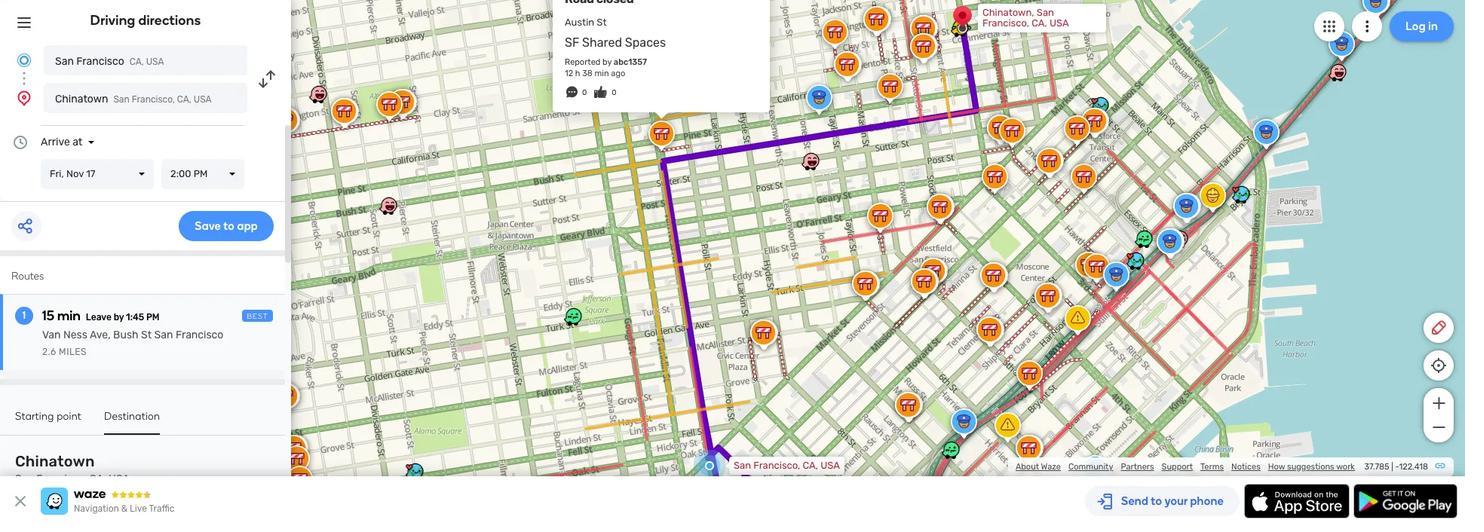 Task type: vqa. For each thing, say whether or not it's contained in the screenshot.
min within the "SF Shared Spaces Reported by abc1357 12 h 38 min ago"
yes



Task type: locate. For each thing, give the bounding box(es) containing it.
navigation
[[74, 504, 119, 514]]

0 vertical spatial by
[[603, 57, 612, 67]]

usa inside 'chinatown, san francisco, ca, usa'
[[1050, 17, 1069, 29]]

pencil image
[[1430, 319, 1448, 337]]

1 horizontal spatial st
[[597, 16, 607, 28]]

spaces
[[625, 35, 666, 50]]

traffic
[[149, 504, 175, 514]]

support
[[1162, 462, 1193, 472]]

van ness ave, bush st san francisco 2.6 miles
[[42, 329, 224, 358]]

1:45
[[126, 312, 144, 323]]

francisco down 'driving'
[[76, 55, 124, 68]]

pm
[[194, 168, 208, 180], [146, 312, 160, 323]]

0 horizontal spatial pm
[[146, 312, 160, 323]]

about waze link
[[1016, 462, 1061, 472]]

by left 1:45
[[114, 312, 124, 323]]

0 horizontal spatial st
[[141, 329, 152, 342]]

san inside 'chinatown, san francisco, ca, usa'
[[1037, 7, 1055, 18]]

point
[[57, 410, 82, 423]]

by up ago
[[603, 57, 612, 67]]

chinatown san francisco, ca, usa
[[55, 93, 212, 106], [15, 453, 130, 486]]

1 horizontal spatial min
[[595, 69, 609, 78]]

2:00
[[170, 168, 191, 180]]

0 vertical spatial min
[[595, 69, 609, 78]]

how
[[1269, 462, 1286, 472]]

min
[[595, 69, 609, 78], [57, 308, 81, 324]]

van
[[42, 329, 61, 342]]

terms link
[[1201, 462, 1224, 472]]

0 vertical spatial pm
[[194, 168, 208, 180]]

min up ness
[[57, 308, 81, 324]]

sf shared spaces reported by abc1357 12 h 38 min ago
[[565, 35, 669, 78]]

arrive at
[[41, 136, 82, 149]]

chinatown up the at
[[55, 93, 108, 106]]

best
[[247, 312, 269, 321]]

chinatown san francisco, ca, usa down san francisco ca, usa
[[55, 93, 212, 106]]

zoom out image
[[1430, 419, 1449, 437]]

st
[[597, 16, 607, 28], [141, 329, 152, 342]]

location image
[[15, 89, 33, 107]]

x image
[[11, 493, 29, 511]]

pm right 2:00
[[194, 168, 208, 180]]

community link
[[1069, 462, 1114, 472]]

austin
[[565, 16, 595, 28]]

1 vertical spatial st
[[141, 329, 152, 342]]

navigation & live traffic
[[74, 504, 175, 514]]

1 horizontal spatial francisco
[[176, 329, 224, 342]]

0 horizontal spatial min
[[57, 308, 81, 324]]

francisco,
[[983, 17, 1030, 29], [132, 94, 175, 105], [754, 460, 801, 471], [36, 473, 87, 486]]

terms
[[1201, 462, 1224, 472]]

notices
[[1232, 462, 1261, 472]]

|
[[1392, 462, 1394, 472]]

0 vertical spatial chinatown san francisco, ca, usa
[[55, 93, 212, 106]]

0
[[582, 88, 587, 97], [612, 88, 617, 97]]

min inside sf shared spaces reported by abc1357 12 h 38 min ago
[[595, 69, 609, 78]]

1 vertical spatial francisco
[[176, 329, 224, 342]]

1 vertical spatial by
[[114, 312, 124, 323]]

san
[[1037, 7, 1055, 18], [55, 55, 74, 68], [113, 94, 130, 105], [154, 329, 173, 342], [734, 460, 751, 471], [15, 473, 34, 486]]

2:00 pm
[[170, 168, 208, 180]]

driving
[[90, 12, 135, 29]]

-
[[1396, 462, 1400, 472]]

1 horizontal spatial 0
[[612, 88, 617, 97]]

chinatown san francisco, ca, usa up navigation
[[15, 453, 130, 486]]

francisco
[[76, 55, 124, 68], [176, 329, 224, 342]]

0 horizontal spatial 0
[[582, 88, 587, 97]]

0 vertical spatial francisco
[[76, 55, 124, 68]]

1 horizontal spatial pm
[[194, 168, 208, 180]]

37.785
[[1365, 462, 1390, 472]]

0 horizontal spatial by
[[114, 312, 124, 323]]

0 down ago
[[612, 88, 617, 97]]

francisco right bush
[[176, 329, 224, 342]]

min right 38
[[595, 69, 609, 78]]

usa inside san francisco ca, usa
[[146, 57, 164, 67]]

0 down 38
[[582, 88, 587, 97]]

2:00 pm list box
[[161, 159, 244, 189]]

0 horizontal spatial francisco
[[76, 55, 124, 68]]

1 vertical spatial chinatown
[[15, 453, 95, 471]]

pm inside 15 min leave by 1:45 pm
[[146, 312, 160, 323]]

usa
[[1050, 17, 1069, 29], [146, 57, 164, 67], [194, 94, 212, 105], [821, 460, 840, 471], [109, 473, 130, 486]]

suggestions
[[1288, 462, 1335, 472]]

1 vertical spatial pm
[[146, 312, 160, 323]]

ness
[[63, 329, 87, 342]]

37.785 | -122.418
[[1365, 462, 1429, 472]]

fri, nov 17
[[50, 168, 95, 180]]

2 0 from the left
[[612, 88, 617, 97]]

chinatown inside chinatown san francisco, ca, usa
[[15, 453, 95, 471]]

pm right 1:45
[[146, 312, 160, 323]]

0 vertical spatial st
[[597, 16, 607, 28]]

shared
[[582, 35, 622, 50]]

about
[[1016, 462, 1040, 472]]

san francisco, ca, usa
[[734, 460, 840, 471]]

h
[[575, 69, 581, 78]]

by
[[603, 57, 612, 67], [114, 312, 124, 323]]

san francisco ca, usa
[[55, 55, 164, 68]]

ave,
[[90, 329, 111, 342]]

ca,
[[1032, 17, 1048, 29], [130, 57, 144, 67], [177, 94, 191, 105], [803, 460, 818, 471], [89, 473, 106, 486]]

st right bush
[[141, 329, 152, 342]]

starting
[[15, 410, 54, 423]]

starting point button
[[15, 410, 82, 434]]

sf
[[565, 35, 579, 50]]

1 horizontal spatial by
[[603, 57, 612, 67]]

1
[[22, 309, 26, 322]]

at
[[73, 136, 82, 149]]

chinatown
[[55, 93, 108, 106], [15, 453, 95, 471]]

st up shared
[[597, 16, 607, 28]]

chinatown down starting point button
[[15, 453, 95, 471]]

driving directions
[[90, 12, 201, 29]]

15 min leave by 1:45 pm
[[42, 308, 160, 324]]



Task type: describe. For each thing, give the bounding box(es) containing it.
38
[[583, 69, 593, 78]]

1 vertical spatial chinatown san francisco, ca, usa
[[15, 453, 130, 486]]

francisco inside van ness ave, bush st san francisco 2.6 miles
[[176, 329, 224, 342]]

ago
[[611, 69, 626, 78]]

fri, nov 17 list box
[[41, 159, 154, 189]]

0 vertical spatial chinatown
[[55, 93, 108, 106]]

st inside van ness ave, bush st san francisco 2.6 miles
[[141, 329, 152, 342]]

17
[[86, 168, 95, 180]]

link image
[[1435, 460, 1447, 472]]

starting point
[[15, 410, 82, 423]]

community
[[1069, 462, 1114, 472]]

ca, inside 'chinatown, san francisco, ca, usa'
[[1032, 17, 1048, 29]]

francisco, inside 'chinatown, san francisco, ca, usa'
[[983, 17, 1030, 29]]

destination
[[104, 410, 160, 423]]

1 vertical spatial min
[[57, 308, 81, 324]]

directions
[[138, 12, 201, 29]]

1 0 from the left
[[582, 88, 587, 97]]

waze
[[1041, 462, 1061, 472]]

leave
[[86, 312, 112, 323]]

chinatown,
[[983, 7, 1035, 18]]

live
[[130, 504, 147, 514]]

austin st
[[565, 16, 607, 28]]

routes
[[11, 270, 44, 283]]

partners link
[[1121, 462, 1155, 472]]

2.6
[[42, 347, 56, 358]]

partners
[[1121, 462, 1155, 472]]

15
[[42, 308, 55, 324]]

clock image
[[11, 134, 29, 152]]

san inside van ness ave, bush st san francisco 2.6 miles
[[154, 329, 173, 342]]

miles
[[59, 347, 87, 358]]

destination button
[[104, 410, 160, 435]]

&
[[121, 504, 128, 514]]

chinatown, san francisco, ca, usa
[[983, 7, 1069, 29]]

by inside 15 min leave by 1:45 pm
[[114, 312, 124, 323]]

reported
[[565, 57, 601, 67]]

current location image
[[15, 51, 33, 69]]

122.418
[[1400, 462, 1429, 472]]

abc1357
[[614, 57, 647, 67]]

zoom in image
[[1430, 395, 1449, 413]]

support link
[[1162, 462, 1193, 472]]

arrive
[[41, 136, 70, 149]]

pm inside 2:00 pm list box
[[194, 168, 208, 180]]

bush
[[113, 329, 138, 342]]

by inside sf shared spaces reported by abc1357 12 h 38 min ago
[[603, 57, 612, 67]]

how suggestions work link
[[1269, 462, 1356, 472]]

work
[[1337, 462, 1356, 472]]

fri,
[[50, 168, 64, 180]]

about waze community partners support terms notices how suggestions work
[[1016, 462, 1356, 472]]

ca, inside san francisco ca, usa
[[130, 57, 144, 67]]

12
[[565, 69, 573, 78]]

notices link
[[1232, 462, 1261, 472]]

nov
[[66, 168, 84, 180]]



